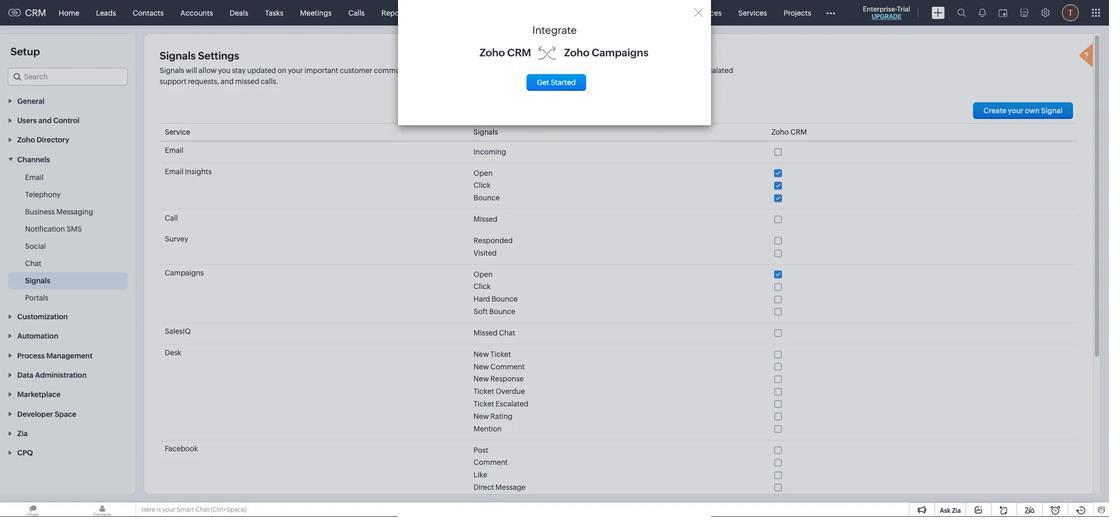 Task type: describe. For each thing, give the bounding box(es) containing it.
create menu image
[[932, 7, 945, 19]]

meetings link
[[292, 0, 340, 25]]

emails
[[519, 66, 541, 74]]

customers,
[[613, 66, 651, 74]]

ticket overdue
[[474, 387, 525, 396]]

new for new rating
[[474, 412, 489, 420]]

tasks link
[[257, 0, 292, 25]]

2 incoming from the left
[[652, 66, 685, 74]]

0 horizontal spatial zoho crm
[[480, 46, 531, 58]]

email down service
[[165, 146, 183, 154]]

escalated
[[496, 400, 529, 408]]

ask zia
[[940, 507, 961, 514]]

hard bounce
[[474, 295, 518, 303]]

new rating
[[474, 412, 513, 420]]

communications
[[374, 66, 431, 74]]

calendar image
[[999, 9, 1008, 17]]

zia
[[952, 507, 961, 514]]

0 horizontal spatial crm
[[25, 7, 46, 18]]

signals link
[[25, 275, 50, 286]]

notification sms
[[25, 225, 82, 233]]

signals settings
[[160, 50, 239, 62]]

email link
[[25, 172, 44, 182]]

reports link
[[373, 0, 417, 25]]

allow
[[199, 66, 217, 74]]

incoming
[[474, 147, 506, 156]]

ticket escalated
[[474, 400, 529, 408]]

trial
[[897, 5, 911, 13]]

get
[[537, 78, 549, 87]]

projects link
[[776, 0, 820, 25]]

you
[[218, 66, 231, 74]]

insights
[[185, 167, 212, 176]]

click for hard bounce
[[474, 282, 491, 291]]

accounts link
[[172, 0, 221, 25]]

mention
[[474, 425, 502, 433]]

create menu element
[[926, 0, 951, 25]]

search element
[[951, 0, 973, 26]]

signals element
[[973, 0, 993, 26]]

visited
[[474, 249, 497, 257]]

important
[[305, 66, 338, 74]]

calls
[[348, 9, 365, 17]]

bounce for soft bounce
[[489, 307, 516, 316]]

setup
[[10, 45, 40, 57]]

1 horizontal spatial zoho crm
[[772, 128, 807, 136]]

telephony
[[25, 190, 61, 198]]

settings
[[198, 50, 239, 62]]

signals inside channels region
[[25, 276, 50, 285]]

chat link
[[25, 258, 41, 268]]

requests,
[[188, 77, 219, 85]]

2 horizontal spatial crm
[[791, 128, 807, 136]]

telephony link
[[25, 189, 61, 200]]

upgrade
[[872, 13, 902, 20]]

social
[[25, 242, 46, 250]]

started
[[551, 78, 576, 87]]

post
[[474, 446, 489, 454]]

emails,
[[494, 66, 517, 74]]

get started
[[537, 78, 576, 87]]

message
[[496, 483, 526, 492]]

new comment
[[474, 362, 525, 371]]

responded
[[474, 236, 513, 245]]

ask
[[940, 507, 951, 514]]

signals up incoming
[[474, 128, 498, 136]]

invoices link
[[685, 0, 730, 25]]

business
[[25, 207, 55, 216]]

opened
[[575, 66, 602, 74]]

profile element
[[1056, 0, 1086, 25]]

zoho for zoho crm
[[564, 46, 590, 58]]

get started link
[[527, 74, 586, 91]]

is
[[157, 506, 161, 513]]

accounts
[[180, 9, 213, 17]]

messaging
[[56, 207, 93, 216]]

deals
[[230, 9, 248, 17]]

zoho for signals
[[772, 128, 789, 136]]

email left insights
[[165, 167, 183, 176]]

home
[[59, 9, 79, 17]]

services link
[[730, 0, 776, 25]]

chats image
[[0, 503, 66, 517]]

portals link
[[25, 292, 48, 303]]

support
[[160, 77, 187, 85]]

email inside channels region
[[25, 173, 44, 181]]

your inside will allow you stay updated on your important customer communications such as incoming emails, emails that were opened by customers, incoming and escalated support requests, and missed calls.
[[288, 66, 303, 74]]

meetings
[[300, 9, 332, 17]]

enterprise-trial upgrade
[[863, 5, 911, 20]]

signals up support
[[160, 66, 186, 74]]

deals link
[[221, 0, 257, 25]]

services
[[739, 9, 767, 17]]

0 vertical spatial ticket
[[491, 350, 511, 358]]

here
[[141, 506, 155, 513]]

click for bounce
[[474, 181, 491, 189]]

create your own signal
[[984, 106, 1063, 115]]

signals up will
[[160, 50, 196, 62]]

0 vertical spatial comment
[[491, 362, 525, 371]]

were
[[557, 66, 574, 74]]

notification
[[25, 225, 65, 233]]

create
[[984, 106, 1007, 115]]

facebook
[[165, 445, 198, 453]]



Task type: locate. For each thing, give the bounding box(es) containing it.
0 horizontal spatial your
[[162, 506, 175, 513]]

0 horizontal spatial chat
[[25, 259, 41, 267]]

profile image
[[1063, 4, 1079, 21]]

channels region
[[0, 169, 136, 307]]

0 horizontal spatial zoho
[[480, 46, 505, 58]]

soft
[[474, 307, 488, 316]]

(ctrl+space)
[[211, 506, 247, 513]]

1 new from the top
[[474, 350, 489, 358]]

will
[[186, 66, 197, 74]]

own
[[1025, 106, 1040, 115]]

4 new from the top
[[474, 412, 489, 420]]

signals image
[[979, 8, 986, 17]]

2 vertical spatial your
[[162, 506, 175, 513]]

1 missed from the top
[[474, 215, 498, 223]]

1 click from the top
[[474, 181, 491, 189]]

your right is
[[162, 506, 175, 513]]

1 incoming from the left
[[460, 66, 492, 74]]

zoho crm
[[480, 46, 531, 58], [772, 128, 807, 136]]

new up mention
[[474, 412, 489, 420]]

smart
[[177, 506, 194, 513]]

and
[[686, 66, 699, 74], [221, 77, 234, 85]]

0 vertical spatial bounce
[[474, 194, 500, 202]]

3 new from the top
[[474, 375, 489, 383]]

2 vertical spatial chat
[[195, 506, 209, 513]]

by
[[603, 66, 611, 74]]

0 vertical spatial missed
[[474, 215, 498, 223]]

1 vertical spatial crm
[[507, 46, 531, 58]]

1 horizontal spatial crm
[[507, 46, 531, 58]]

1 vertical spatial bounce
[[492, 295, 518, 303]]

0 vertical spatial click
[[474, 181, 491, 189]]

rating
[[491, 412, 513, 420]]

1 horizontal spatial campaigns
[[592, 46, 649, 58]]

new down new comment
[[474, 375, 489, 383]]

tasks
[[265, 9, 284, 17]]

email down channels
[[25, 173, 44, 181]]

zoho campaigns
[[564, 46, 649, 58]]

2 vertical spatial crm
[[791, 128, 807, 136]]

like
[[474, 471, 487, 479]]

click down incoming
[[474, 181, 491, 189]]

1 vertical spatial and
[[221, 77, 234, 85]]

chat inside channels region
[[25, 259, 41, 267]]

missed down soft
[[474, 329, 498, 337]]

new for new response
[[474, 375, 489, 383]]

new up new comment
[[474, 350, 489, 358]]

signals
[[160, 50, 196, 62], [160, 66, 186, 74], [474, 128, 498, 136], [25, 276, 50, 285]]

missed chat
[[474, 329, 515, 337]]

0 vertical spatial and
[[686, 66, 699, 74]]

new
[[474, 350, 489, 358], [474, 362, 489, 371], [474, 375, 489, 383], [474, 412, 489, 420]]

0 horizontal spatial incoming
[[460, 66, 492, 74]]

comment down post
[[474, 458, 508, 467]]

2 vertical spatial ticket
[[474, 400, 494, 408]]

email insights
[[165, 167, 212, 176]]

leads link
[[88, 0, 125, 25]]

2 vertical spatial bounce
[[489, 307, 516, 316]]

campaigns
[[592, 46, 649, 58], [165, 269, 204, 277]]

missed for missed chat
[[474, 329, 498, 337]]

0 vertical spatial open
[[474, 169, 493, 177]]

your right on
[[288, 66, 303, 74]]

new for new ticket
[[474, 350, 489, 358]]

portals
[[25, 293, 48, 302]]

1 vertical spatial your
[[1008, 106, 1024, 115]]

response
[[491, 375, 524, 383]]

bounce down "hard bounce" on the bottom left of the page
[[489, 307, 516, 316]]

missed for missed
[[474, 215, 498, 223]]

1 vertical spatial comment
[[474, 458, 508, 467]]

home link
[[50, 0, 88, 25]]

new for new comment
[[474, 362, 489, 371]]

1 vertical spatial chat
[[499, 329, 515, 337]]

1 vertical spatial click
[[474, 282, 491, 291]]

social link
[[25, 241, 46, 251]]

as
[[451, 66, 458, 74]]

chat right "smart"
[[195, 506, 209, 513]]

chat down soft bounce
[[499, 329, 515, 337]]

2 horizontal spatial zoho
[[772, 128, 789, 136]]

service
[[165, 128, 190, 136]]

crm link
[[8, 7, 46, 18]]

missed up responded
[[474, 215, 498, 223]]

bounce
[[474, 194, 500, 202], [492, 295, 518, 303], [489, 307, 516, 316]]

incoming right as
[[460, 66, 492, 74]]

projects
[[784, 9, 812, 17]]

sms
[[66, 225, 82, 233]]

chat
[[25, 259, 41, 267], [499, 329, 515, 337], [195, 506, 209, 513]]

2 new from the top
[[474, 362, 489, 371]]

0 vertical spatial campaigns
[[592, 46, 649, 58]]

bounce up soft bounce
[[492, 295, 518, 303]]

reports
[[382, 9, 408, 17]]

0 vertical spatial zoho crm
[[480, 46, 531, 58]]

2 missed from the top
[[474, 329, 498, 337]]

your inside button
[[1008, 106, 1024, 115]]

2 open from the top
[[474, 270, 493, 278]]

0 vertical spatial chat
[[25, 259, 41, 267]]

create your own signal button
[[974, 102, 1073, 119]]

and down you
[[221, 77, 234, 85]]

call
[[165, 214, 178, 222]]

contacts
[[133, 9, 164, 17]]

zoho
[[480, 46, 505, 58], [564, 46, 590, 58], [772, 128, 789, 136]]

bounce for hard bounce
[[492, 295, 518, 303]]

contacts image
[[69, 503, 135, 517]]

campaigns up customers,
[[592, 46, 649, 58]]

1 open from the top
[[474, 169, 493, 177]]

leads
[[96, 9, 116, 17]]

your left own
[[1008, 106, 1024, 115]]

calls link
[[340, 0, 373, 25]]

new ticket
[[474, 350, 511, 358]]

ticket down new response
[[474, 387, 494, 396]]

1 vertical spatial open
[[474, 270, 493, 278]]

business messaging link
[[25, 206, 93, 217]]

on
[[278, 66, 286, 74]]

open for bounce
[[474, 169, 493, 177]]

ticket for escalated
[[474, 400, 494, 408]]

signals up portals link
[[25, 276, 50, 285]]

integrate
[[533, 24, 577, 36]]

1 vertical spatial ticket
[[474, 387, 494, 396]]

1 horizontal spatial your
[[288, 66, 303, 74]]

missed
[[235, 77, 259, 85]]

signal
[[1042, 106, 1063, 115]]

direct message
[[474, 483, 526, 492]]

search image
[[958, 8, 967, 17]]

open down visited
[[474, 270, 493, 278]]

ticket up new comment
[[491, 350, 511, 358]]

1 vertical spatial missed
[[474, 329, 498, 337]]

1 vertical spatial zoho crm
[[772, 128, 807, 136]]

0 horizontal spatial and
[[221, 77, 234, 85]]

1 vertical spatial campaigns
[[165, 269, 204, 277]]

soft bounce
[[474, 307, 516, 316]]

1 horizontal spatial chat
[[195, 506, 209, 513]]

2 click from the top
[[474, 282, 491, 291]]

chat down social link
[[25, 259, 41, 267]]

that
[[542, 66, 556, 74]]

new response
[[474, 375, 524, 383]]

survey
[[165, 235, 188, 243]]

missed
[[474, 215, 498, 223], [474, 329, 498, 337]]

ticket
[[491, 350, 511, 358], [474, 387, 494, 396], [474, 400, 494, 408]]

0 vertical spatial your
[[288, 66, 303, 74]]

open down incoming
[[474, 169, 493, 177]]

desk
[[165, 349, 182, 357]]

0 horizontal spatial campaigns
[[165, 269, 204, 277]]

ticket up new rating
[[474, 400, 494, 408]]

escalated
[[701, 66, 734, 74]]

2 horizontal spatial your
[[1008, 106, 1024, 115]]

1 horizontal spatial and
[[686, 66, 699, 74]]

and left 'escalated'
[[686, 66, 699, 74]]

open for hard bounce
[[474, 270, 493, 278]]

2 horizontal spatial chat
[[499, 329, 515, 337]]

bounce up responded
[[474, 194, 500, 202]]

0 vertical spatial crm
[[25, 7, 46, 18]]

salesiq
[[165, 327, 191, 336]]

new down new ticket
[[474, 362, 489, 371]]

1 horizontal spatial zoho
[[564, 46, 590, 58]]

1 horizontal spatial incoming
[[652, 66, 685, 74]]

campaigns down survey
[[165, 269, 204, 277]]

business messaging
[[25, 207, 93, 216]]

ticket for overdue
[[474, 387, 494, 396]]

incoming right customers,
[[652, 66, 685, 74]]

comment
[[491, 362, 525, 371], [474, 458, 508, 467]]

here is your smart chat (ctrl+space)
[[141, 506, 247, 513]]

click up hard
[[474, 282, 491, 291]]

enterprise-
[[863, 5, 897, 13]]

calls.
[[261, 77, 279, 85]]

customer
[[340, 66, 372, 74]]

such
[[433, 66, 449, 74]]

comment up the response on the left of the page
[[491, 362, 525, 371]]

hard
[[474, 295, 490, 303]]



Task type: vqa. For each thing, say whether or not it's contained in the screenshot.


